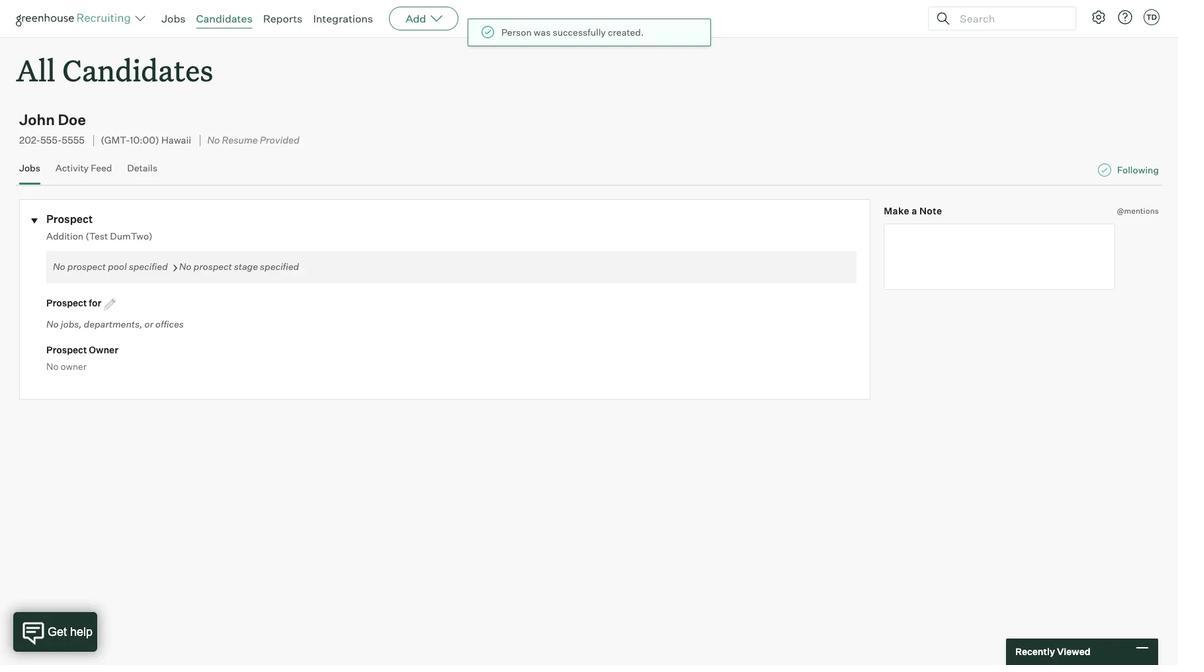 Task type: locate. For each thing, give the bounding box(es) containing it.
jobs link left candidates link
[[161, 12, 186, 25]]

3 prospect from the top
[[46, 344, 87, 355]]

0 horizontal spatial jobs
[[19, 162, 40, 174]]

specified for no prospect stage specified
[[260, 261, 299, 272]]

1 specified from the left
[[129, 261, 168, 272]]

provided
[[260, 134, 300, 146]]

td button
[[1142, 7, 1163, 28]]

1 vertical spatial jobs link
[[19, 162, 40, 182]]

dumtwo)
[[110, 231, 153, 242]]

candidates link
[[196, 12, 253, 25]]

following
[[1118, 164, 1160, 176]]

prospect up owner
[[46, 344, 87, 355]]

2 specified from the left
[[260, 261, 299, 272]]

candidates
[[196, 12, 253, 25], [62, 50, 213, 89]]

no jobs, departments, or offices
[[46, 318, 184, 329]]

jobs,
[[61, 318, 82, 329]]

prospect inside prospect owner no owner
[[46, 344, 87, 355]]

following link
[[1118, 164, 1160, 177]]

None text field
[[884, 224, 1116, 290]]

0 vertical spatial jobs
[[161, 12, 186, 25]]

prospect addition (test dumtwo)
[[46, 212, 153, 242]]

0 vertical spatial prospect
[[46, 212, 93, 226]]

prospect for prospect owner no owner
[[46, 344, 87, 355]]

no left owner
[[46, 360, 59, 372]]

td
[[1147, 13, 1158, 22]]

all candidates
[[16, 50, 213, 89]]

integrations
[[313, 12, 373, 25]]

specified
[[129, 261, 168, 272], [260, 261, 299, 272]]

prospect for stage
[[194, 261, 232, 272]]

addition
[[46, 231, 83, 242]]

0 horizontal spatial prospect
[[67, 261, 106, 272]]

prospect inside the prospect addition (test dumtwo)
[[46, 212, 93, 226]]

prospect
[[67, 261, 106, 272], [194, 261, 232, 272]]

jobs left candidates link
[[161, 12, 186, 25]]

viewed
[[1058, 646, 1091, 657]]

td button
[[1144, 9, 1160, 25]]

no prospect stage specified
[[179, 261, 299, 272]]

2 prospect from the left
[[194, 261, 232, 272]]

no up "offices"
[[179, 261, 192, 272]]

owner
[[89, 344, 118, 355]]

1 horizontal spatial jobs link
[[161, 12, 186, 25]]

no inside prospect owner no owner
[[46, 360, 59, 372]]

2 prospect from the top
[[46, 297, 87, 308]]

1 vertical spatial jobs
[[19, 162, 40, 174]]

no for no jobs, departments, or offices
[[46, 318, 59, 329]]

@mentions link
[[1117, 204, 1160, 217]]

make a note
[[884, 205, 943, 216]]

details
[[127, 162, 157, 174]]

jobs link
[[161, 12, 186, 25], [19, 162, 40, 182]]

prospect for
[[46, 297, 103, 308]]

jobs down 202- at the top left
[[19, 162, 40, 174]]

no
[[207, 134, 220, 146], [53, 261, 65, 272], [179, 261, 192, 272], [46, 318, 59, 329], [46, 360, 59, 372]]

0 vertical spatial jobs link
[[161, 12, 186, 25]]

555-
[[40, 134, 62, 146]]

no left jobs,
[[46, 318, 59, 329]]

specified right stage on the left top
[[260, 261, 299, 272]]

specified right 'pool'
[[129, 261, 168, 272]]

prospect left stage on the left top
[[194, 261, 232, 272]]

greenhouse recruiting image
[[16, 11, 135, 26]]

john doe
[[19, 111, 86, 129]]

1 prospect from the left
[[67, 261, 106, 272]]

1 horizontal spatial jobs
[[161, 12, 186, 25]]

jobs link down 202- at the top left
[[19, 162, 40, 182]]

1 horizontal spatial prospect
[[194, 261, 232, 272]]

Search text field
[[957, 9, 1064, 28]]

activity
[[55, 162, 89, 174]]

prospect up jobs,
[[46, 297, 87, 308]]

prospect
[[46, 212, 93, 226], [46, 297, 87, 308], [46, 344, 87, 355]]

1 prospect from the top
[[46, 212, 93, 226]]

note
[[920, 205, 943, 216]]

jobs
[[161, 12, 186, 25], [19, 162, 40, 174]]

offices
[[155, 318, 184, 329]]

1 horizontal spatial specified
[[260, 261, 299, 272]]

no down addition
[[53, 261, 65, 272]]

0 horizontal spatial specified
[[129, 261, 168, 272]]

was
[[534, 26, 551, 38]]

no for no prospect pool specified
[[53, 261, 65, 272]]

prospect left 'pool'
[[67, 261, 106, 272]]

or
[[144, 318, 153, 329]]

0 horizontal spatial jobs link
[[19, 162, 40, 182]]

no left resume at the left top
[[207, 134, 220, 146]]

(gmt-10:00) hawaii
[[101, 134, 191, 146]]

hawaii
[[161, 134, 191, 146]]

a
[[912, 205, 918, 216]]

created.
[[608, 26, 644, 38]]

2 vertical spatial prospect
[[46, 344, 87, 355]]

prospect up addition
[[46, 212, 93, 226]]

1 vertical spatial prospect
[[46, 297, 87, 308]]



Task type: vqa. For each thing, say whether or not it's contained in the screenshot.
One within the avy analytics Integrate your workforce data from any source in one place to gain strategic insights and answer the most critical workforce questions.
no



Task type: describe. For each thing, give the bounding box(es) containing it.
doe
[[58, 111, 86, 129]]

recently
[[1016, 646, 1056, 657]]

add button
[[389, 7, 459, 30]]

jobs for activity feed
[[19, 162, 40, 174]]

activity feed link
[[55, 162, 112, 182]]

departments,
[[84, 318, 142, 329]]

recently viewed
[[1016, 646, 1091, 657]]

specified for no prospect pool specified
[[129, 261, 168, 272]]

for
[[89, 297, 101, 308]]

5555
[[62, 134, 85, 146]]

prospect for pool
[[67, 261, 106, 272]]

person
[[501, 26, 532, 38]]

stage
[[234, 261, 258, 272]]

no prospect pool specified
[[53, 261, 168, 272]]

1 vertical spatial candidates
[[62, 50, 213, 89]]

202-555-5555
[[19, 134, 85, 146]]

pool
[[108, 261, 127, 272]]

feed
[[91, 162, 112, 174]]

@mentions
[[1117, 206, 1160, 216]]

(test
[[85, 231, 108, 242]]

details link
[[127, 162, 157, 182]]

0 vertical spatial candidates
[[196, 12, 253, 25]]

all
[[16, 50, 55, 89]]

add
[[406, 12, 426, 25]]

activity feed
[[55, 162, 112, 174]]

prospect owner no owner
[[46, 344, 118, 372]]

resume
[[222, 134, 258, 146]]

no for no resume provided
[[207, 134, 220, 146]]

no resume provided
[[207, 134, 300, 146]]

jobs for candidates
[[161, 12, 186, 25]]

(gmt-
[[101, 134, 130, 146]]

configure image
[[1091, 9, 1107, 25]]

10:00)
[[130, 134, 159, 146]]

owner
[[61, 360, 87, 372]]

john
[[19, 111, 55, 129]]

202-
[[19, 134, 40, 146]]

prospect for prospect addition (test dumtwo)
[[46, 212, 93, 226]]

integrations link
[[313, 12, 373, 25]]

person was successfully created.
[[501, 26, 644, 38]]

successfully
[[553, 26, 606, 38]]

make
[[884, 205, 910, 216]]

no for no prospect stage specified
[[179, 261, 192, 272]]

reports
[[263, 12, 303, 25]]

prospect for prospect for
[[46, 297, 87, 308]]

jobs link for candidates
[[161, 12, 186, 25]]

jobs link for activity feed
[[19, 162, 40, 182]]

reports link
[[263, 12, 303, 25]]



